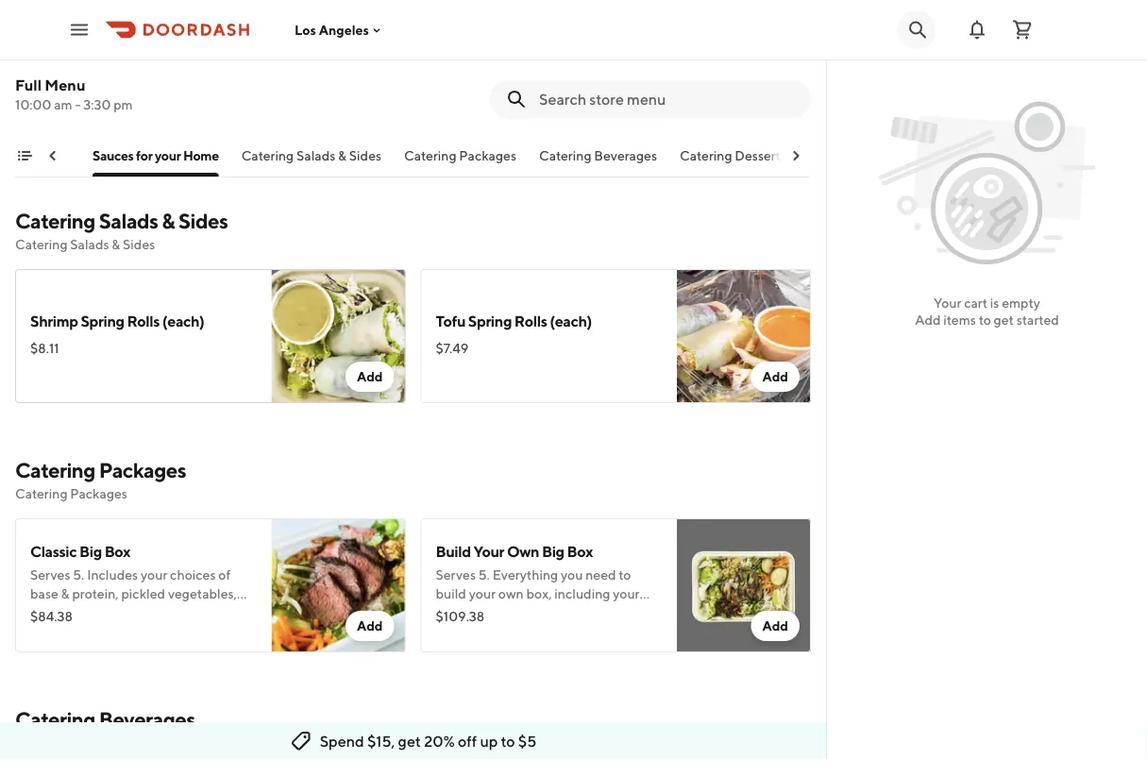 Task type: locate. For each thing, give the bounding box(es) containing it.
2 big from the left
[[542, 543, 564, 561]]

0 horizontal spatial box
[[104, 543, 130, 561]]

add button
[[751, 113, 800, 143], [346, 362, 394, 392], [751, 362, 800, 392], [346, 611, 394, 642], [751, 611, 800, 642]]

1 vertical spatial salads
[[99, 209, 158, 234]]

angeles
[[319, 22, 369, 38]]

2 rolls from the left
[[514, 313, 547, 330]]

*peanut sauce image
[[677, 20, 811, 154]]

2 vertical spatial &
[[112, 237, 120, 253]]

0 vertical spatial beverages
[[595, 148, 658, 163]]

catering beverages button
[[540, 146, 658, 177]]

is
[[990, 295, 999, 311]]

1 vertical spatial get
[[398, 732, 421, 750]]

sauces
[[93, 148, 134, 163]]

catering salads & sides catering salads & sides
[[15, 209, 228, 253]]

get down 'is' on the top
[[994, 312, 1014, 328]]

2 (each) from the left
[[550, 313, 592, 330]]

to
[[979, 312, 991, 328], [501, 732, 515, 750]]

0 horizontal spatial beverages
[[99, 708, 195, 732]]

1 horizontal spatial rolls
[[514, 313, 547, 330]]

1 vertical spatial packages
[[99, 458, 186, 483]]

green coconut curry
[[30, 63, 173, 81]]

box right own
[[567, 543, 593, 561]]

0 vertical spatial sides
[[350, 148, 382, 163]]

1 big from the left
[[79, 543, 102, 561]]

add for shrimp spring rolls (each)
[[357, 369, 383, 385]]

spring for shrimp
[[81, 313, 124, 330]]

1 vertical spatial sides
[[178, 209, 228, 234]]

0 items, open order cart image
[[1011, 18, 1034, 41]]

1 horizontal spatial box
[[567, 543, 593, 561]]

spring for tofu
[[468, 313, 512, 330]]

beverages inside button
[[595, 148, 658, 163]]

& for catering salads & sides catering salads & sides
[[162, 209, 175, 234]]

0 vertical spatial &
[[339, 148, 347, 163]]

$8.11
[[30, 341, 59, 356]]

1 box from the left
[[104, 543, 130, 561]]

add button for tofu spring rolls (each)
[[751, 362, 800, 392]]

1 spring from the left
[[81, 313, 124, 330]]

-
[[75, 97, 81, 112]]

0 horizontal spatial your
[[474, 543, 504, 561]]

to for up
[[501, 732, 515, 750]]

classic
[[30, 543, 77, 561]]

your left own
[[474, 543, 504, 561]]

0 horizontal spatial sides
[[123, 237, 155, 253]]

1 horizontal spatial to
[[979, 312, 991, 328]]

to inside "your cart is empty add items to get started"
[[979, 312, 991, 328]]

your cart is empty add items to get started
[[915, 295, 1059, 328]]

1 horizontal spatial get
[[994, 312, 1014, 328]]

salads inside button
[[297, 148, 336, 163]]

chicken wings
[[810, 148, 901, 163]]

0 horizontal spatial catering beverages
[[15, 708, 195, 732]]

1 horizontal spatial spring
[[468, 313, 512, 330]]

up
[[480, 732, 498, 750]]

1 horizontal spatial (each)
[[550, 313, 592, 330]]

scroll menu navigation left image
[[45, 148, 60, 163]]

your up items
[[934, 295, 962, 311]]

your
[[934, 295, 962, 311], [474, 543, 504, 561]]

spend $15, get 20% off up to $5
[[320, 732, 537, 750]]

1 vertical spatial your
[[474, 543, 504, 561]]

spring
[[81, 313, 124, 330], [468, 313, 512, 330]]

coconut
[[75, 63, 133, 81]]

1 horizontal spatial big
[[542, 543, 564, 561]]

2 vertical spatial salads
[[70, 237, 109, 253]]

catering inside catering desserts button
[[680, 148, 733, 163]]

0 horizontal spatial (each)
[[162, 313, 204, 330]]

shrimp spring rolls (each)
[[30, 313, 204, 330]]

0 vertical spatial get
[[994, 312, 1014, 328]]

your inside "your cart is empty add items to get started"
[[934, 295, 962, 311]]

2 vertical spatial sides
[[123, 237, 155, 253]]

2 horizontal spatial sides
[[350, 148, 382, 163]]

1 vertical spatial catering beverages
[[15, 708, 195, 732]]

$109.38
[[436, 609, 485, 625]]

rolls for shrimp spring rolls (each)
[[127, 313, 160, 330]]

2 box from the left
[[567, 543, 593, 561]]

0 horizontal spatial big
[[79, 543, 102, 561]]

rolls
[[127, 313, 160, 330], [514, 313, 547, 330]]

0 vertical spatial packages
[[460, 148, 517, 163]]

for
[[137, 148, 153, 163]]

big
[[79, 543, 102, 561], [542, 543, 564, 561]]

menu
[[45, 76, 85, 94]]

$84.38
[[30, 609, 73, 625]]

2 horizontal spatial &
[[339, 148, 347, 163]]

1 vertical spatial to
[[501, 732, 515, 750]]

(each)
[[162, 313, 204, 330], [550, 313, 592, 330]]

sides
[[350, 148, 382, 163], [178, 209, 228, 234], [123, 237, 155, 253]]

2 spring from the left
[[468, 313, 512, 330]]

sauce
[[492, 44, 533, 62]]

add for classic big box
[[357, 618, 383, 634]]

&
[[339, 148, 347, 163], [162, 209, 175, 234], [112, 237, 120, 253]]

spring right the tofu
[[468, 313, 512, 330]]

with
[[524, 69, 550, 85]]

catering
[[242, 148, 294, 163], [405, 148, 457, 163], [540, 148, 592, 163], [680, 148, 733, 163], [15, 209, 95, 234], [15, 237, 68, 253], [15, 458, 95, 483], [15, 486, 68, 502], [15, 708, 95, 732]]

add
[[762, 120, 788, 135], [915, 312, 941, 328], [357, 369, 383, 385], [762, 369, 788, 385], [357, 618, 383, 634], [762, 618, 788, 634]]

0 horizontal spatial to
[[501, 732, 515, 750]]

los angeles
[[295, 22, 369, 38]]

1 horizontal spatial sides
[[178, 209, 228, 234]]

1 vertical spatial beverages
[[99, 708, 195, 732]]

rolls for tofu spring rolls (each)
[[514, 313, 547, 330]]

0 vertical spatial your
[[934, 295, 962, 311]]

to down cart on the top of the page
[[979, 312, 991, 328]]

(each) for tofu spring rolls (each)
[[550, 313, 592, 330]]

add for build your own big box
[[762, 618, 788, 634]]

1 rolls from the left
[[127, 313, 160, 330]]

sides for catering salads & sides catering salads & sides
[[178, 209, 228, 234]]

box right classic
[[104, 543, 130, 561]]

catering beverages
[[540, 148, 658, 163], [15, 708, 195, 732]]

tofu
[[436, 313, 466, 330]]

packages inside "button"
[[460, 148, 517, 163]]

build your own big box image
[[677, 519, 811, 653]]

get
[[994, 312, 1014, 328], [398, 732, 421, 750]]

shrimp spring rolls (each) image
[[271, 270, 406, 404]]

get right $15,
[[398, 732, 421, 750]]

Item Search search field
[[539, 89, 796, 110]]

0 vertical spatial to
[[979, 312, 991, 328]]

$10.00
[[30, 92, 74, 107]]

*peanut
[[436, 44, 490, 62]]

chicken wings button
[[810, 146, 901, 177]]

catering desserts
[[680, 148, 787, 163]]

coconut.
[[436, 88, 491, 103]]

1 horizontal spatial your
[[934, 295, 962, 311]]

add button for shrimp spring rolls (each)
[[346, 362, 394, 392]]

1 horizontal spatial catering beverages
[[540, 148, 658, 163]]

0 horizontal spatial rolls
[[127, 313, 160, 330]]

& inside catering salads & sides button
[[339, 148, 347, 163]]

catering packages catering packages
[[15, 458, 186, 502]]

0 horizontal spatial &
[[112, 237, 120, 253]]

spring right the shrimp
[[81, 313, 124, 330]]

packages
[[460, 148, 517, 163], [99, 458, 186, 483], [70, 486, 127, 502]]

0 horizontal spatial spring
[[81, 313, 124, 330]]

rolls right the tofu
[[514, 313, 547, 330]]

catering inside catering salads & sides button
[[242, 148, 294, 163]]

1 (each) from the left
[[162, 313, 204, 330]]

salads
[[297, 148, 336, 163], [99, 209, 158, 234], [70, 237, 109, 253]]

beverages
[[595, 148, 658, 163], [99, 708, 195, 732]]

1 vertical spatial &
[[162, 209, 175, 234]]

open menu image
[[68, 18, 91, 41]]

0 vertical spatial salads
[[297, 148, 336, 163]]

wings
[[863, 148, 901, 163]]

spend
[[320, 732, 364, 750]]

scroll menu navigation right image
[[788, 148, 804, 163]]

box
[[104, 543, 130, 561], [567, 543, 593, 561]]

rolls right the shrimp
[[127, 313, 160, 330]]

1 horizontal spatial &
[[162, 209, 175, 234]]

add for tofu spring rolls (each)
[[762, 369, 788, 385]]

(each) for shrimp spring rolls (each)
[[162, 313, 204, 330]]

sides inside catering salads & sides button
[[350, 148, 382, 163]]

0 vertical spatial catering beverages
[[540, 148, 658, 163]]

to right up
[[501, 732, 515, 750]]

classic big box
[[30, 543, 130, 561]]

1 horizontal spatial beverages
[[595, 148, 658, 163]]

packages for catering packages catering packages
[[99, 458, 186, 483]]

big right classic
[[79, 543, 102, 561]]

big right own
[[542, 543, 564, 561]]



Task type: vqa. For each thing, say whether or not it's contained in the screenshot.
(EACH) related to Tofu Spring Rolls (each)
yes



Task type: describe. For each thing, give the bounding box(es) containing it.
10:00
[[15, 97, 51, 112]]

catering inside catering packages "button"
[[405, 148, 457, 163]]

sides for catering salads & sides
[[350, 148, 382, 163]]

own
[[507, 543, 539, 561]]

$15,
[[367, 732, 395, 750]]

tofu spring rolls (each)
[[436, 313, 592, 330]]

build
[[436, 543, 471, 561]]

chicken
[[810, 148, 860, 163]]

home
[[184, 148, 219, 163]]

3:30
[[83, 97, 111, 112]]

items
[[944, 312, 976, 328]]

& for catering salads & sides
[[339, 148, 347, 163]]

add button for classic big box
[[346, 611, 394, 642]]

green
[[30, 63, 72, 81]]

creamy
[[436, 69, 483, 85]]

los
[[295, 22, 316, 38]]

tofu spring rolls (each) image
[[677, 270, 811, 404]]

build your own big box
[[436, 543, 593, 561]]

your
[[155, 148, 181, 163]]

sauces for your home
[[93, 148, 219, 163]]

salads for catering salads & sides
[[297, 148, 336, 163]]

$5
[[518, 732, 537, 750]]

lime
[[553, 69, 582, 85]]

*peanut sauce creamy blend with lime and coconut.  vegan
[[436, 44, 608, 103]]

get inside "your cart is empty add items to get started"
[[994, 312, 1014, 328]]

packages for catering packages
[[460, 148, 517, 163]]

show menu categories image
[[17, 148, 32, 163]]

0 horizontal spatial get
[[398, 732, 421, 750]]

to for items
[[979, 312, 991, 328]]

full menu 10:00 am - 3:30 pm
[[15, 76, 133, 112]]

cart
[[964, 295, 988, 311]]

vegan
[[494, 88, 531, 103]]

off
[[458, 732, 477, 750]]

and
[[585, 69, 608, 85]]

desserts
[[735, 148, 787, 163]]

full
[[15, 76, 42, 94]]

shrimp
[[30, 313, 78, 330]]

$7.49
[[436, 341, 469, 356]]

am
[[54, 97, 72, 112]]

add inside "your cart is empty add items to get started"
[[915, 312, 941, 328]]

20%
[[424, 732, 455, 750]]

empty
[[1002, 295, 1041, 311]]

catering inside catering beverages button
[[540, 148, 592, 163]]

los angeles button
[[295, 22, 384, 38]]

started
[[1017, 312, 1059, 328]]

salads for catering salads & sides catering salads & sides
[[99, 209, 158, 234]]

green coconut curry image
[[271, 20, 406, 154]]

catering salads & sides button
[[242, 146, 382, 177]]

notification bell image
[[966, 18, 989, 41]]

catering packages button
[[405, 146, 517, 177]]

catering salads & sides
[[242, 148, 382, 163]]

pm
[[113, 97, 133, 112]]

catering packages
[[405, 148, 517, 163]]

curry
[[136, 63, 173, 81]]

classic big box image
[[271, 519, 406, 653]]

2 vertical spatial packages
[[70, 486, 127, 502]]

blend
[[486, 69, 521, 85]]

add button for build your own big box
[[751, 611, 800, 642]]

catering desserts button
[[680, 146, 787, 177]]



